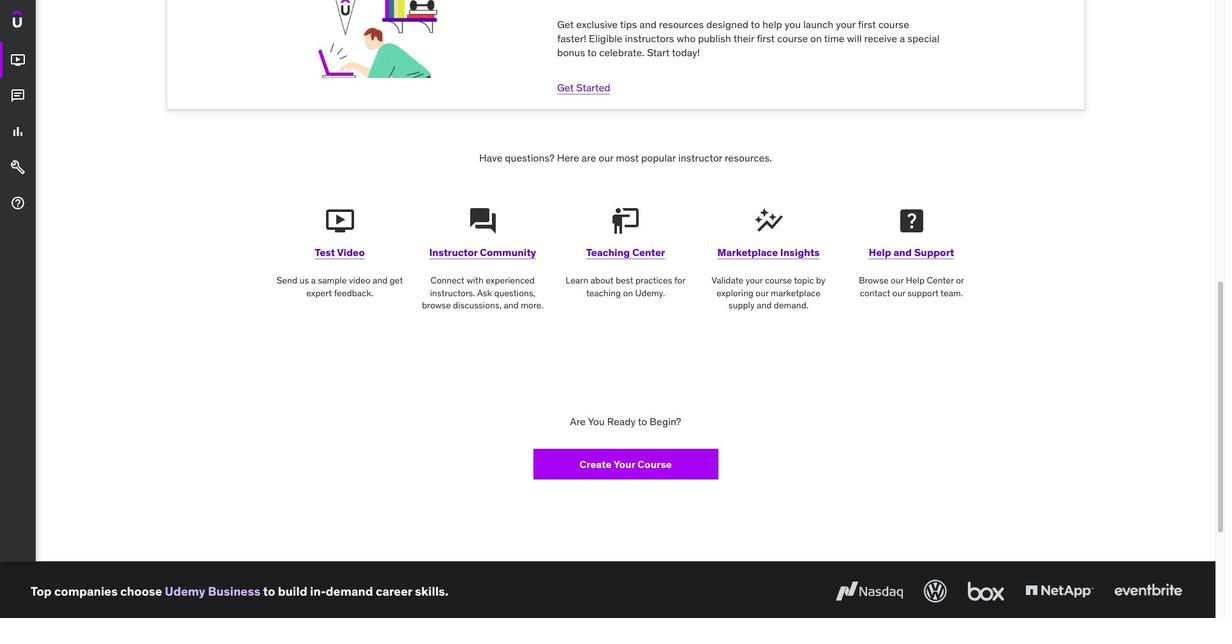 Task type: describe. For each thing, give the bounding box(es) containing it.
expert
[[306, 287, 332, 299]]

marketplace
[[771, 287, 821, 299]]

help
[[763, 18, 783, 30]]

instructors
[[625, 32, 675, 45]]

course inside validate your course topic by exploring our marketplace supply and demand.
[[765, 275, 792, 286]]

create your course link
[[533, 449, 719, 480]]

center inside the browse our help center or contact our support team.
[[927, 275, 954, 286]]

our inside validate your course topic by exploring our marketplace supply and demand.
[[756, 287, 769, 299]]

are you ready to begin?
[[570, 415, 682, 428]]

teaching
[[587, 246, 630, 258]]

start
[[647, 46, 670, 59]]

help inside the browse our help center or contact our support team.
[[906, 275, 925, 286]]

will
[[848, 32, 862, 45]]

marketplace
[[718, 246, 778, 258]]

learn about best practices for teaching on udemy.
[[566, 275, 686, 299]]

for
[[675, 275, 686, 286]]

popular
[[642, 151, 676, 164]]

instructor community
[[430, 246, 536, 258]]

tips
[[620, 18, 637, 30]]

experienced
[[486, 275, 535, 286]]

a inside send us a sample video and get expert feedback.
[[311, 275, 316, 286]]

by
[[817, 275, 826, 286]]

our right "browse"
[[891, 275, 904, 286]]

0 vertical spatial course
[[879, 18, 910, 30]]

test video
[[315, 246, 365, 258]]

insights
[[781, 246, 820, 258]]

video
[[349, 275, 371, 286]]

to right ready
[[638, 415, 648, 428]]

udemy business link
[[165, 584, 261, 599]]

bonus
[[557, 46, 585, 59]]

browse our help center or contact our support team.
[[859, 275, 965, 299]]

teaching
[[587, 287, 621, 299]]

companies
[[54, 584, 118, 599]]

skills.
[[415, 584, 449, 599]]

build
[[278, 584, 308, 599]]

0 horizontal spatial center
[[633, 246, 666, 258]]

learn
[[566, 275, 589, 286]]

a inside get exclusive tips and resources designed to help you launch your first course faster! eligible instructors who publish their first course on time will receive a special bonus to celebrate. start today!
[[900, 32, 906, 45]]

1 vertical spatial course
[[778, 32, 808, 45]]

here
[[557, 151, 580, 164]]

browse
[[422, 300, 451, 311]]

teaching center
[[587, 246, 666, 258]]

begin?
[[650, 415, 682, 428]]

your inside validate your course topic by exploring our marketplace supply and demand.
[[746, 275, 763, 286]]

celebrate.
[[600, 46, 645, 59]]

about
[[591, 275, 614, 286]]

exclusive
[[577, 18, 618, 30]]

ready
[[607, 415, 636, 428]]

udemy image
[[13, 10, 71, 32]]

demand.
[[774, 300, 809, 311]]

support
[[915, 246, 955, 258]]

help and support
[[869, 246, 955, 258]]

to left build
[[263, 584, 275, 599]]

connect
[[431, 275, 465, 286]]

and left support
[[894, 246, 912, 258]]

faster!
[[557, 32, 587, 45]]

udemy.
[[636, 287, 666, 299]]

have questions? here are our most popular instructor resources.
[[480, 151, 772, 164]]

connect with experienced instructors. ask questions, browse discussions, and more.
[[422, 275, 544, 311]]

0 vertical spatial first
[[859, 18, 876, 30]]

are
[[582, 151, 597, 164]]

your inside get exclusive tips and resources designed to help you launch your first course faster! eligible instructors who publish their first course on time will receive a special bonus to celebrate. start today!
[[836, 18, 856, 30]]

get started
[[557, 81, 611, 94]]

udemy
[[165, 584, 205, 599]]

are
[[570, 415, 586, 428]]

netapp image
[[1023, 577, 1097, 605]]

and inside send us a sample video and get expert feedback.
[[373, 275, 388, 286]]

3 medium image from the top
[[10, 160, 26, 175]]

instructor
[[679, 151, 723, 164]]

you
[[588, 415, 605, 428]]

our right contact
[[893, 287, 906, 299]]

create your course
[[580, 458, 672, 470]]

browse
[[859, 275, 889, 286]]

volkswagen image
[[922, 577, 950, 605]]

create
[[580, 458, 612, 470]]

discussions,
[[453, 300, 502, 311]]

today!
[[672, 46, 700, 59]]

eligible
[[589, 32, 623, 45]]

video
[[337, 246, 365, 258]]

send us a sample video and get expert feedback.
[[277, 275, 403, 299]]

instructors.
[[430, 287, 475, 299]]

1 vertical spatial first
[[757, 32, 775, 45]]



Task type: locate. For each thing, give the bounding box(es) containing it.
get
[[557, 18, 574, 30], [557, 81, 574, 94]]

get exclusive tips and resources designed to help you launch your first course faster! eligible instructors who publish their first course on time will receive a special bonus to celebrate. start today!
[[557, 18, 940, 59]]

demand
[[326, 584, 373, 599]]

publish
[[698, 32, 732, 45]]

top companies choose udemy business to build in-demand career skills.
[[31, 584, 449, 599]]

1 vertical spatial center
[[927, 275, 954, 286]]

started
[[577, 81, 611, 94]]

marketplace insights
[[718, 246, 820, 258]]

more.
[[521, 300, 544, 311]]

our
[[599, 151, 614, 164], [891, 275, 904, 286], [756, 287, 769, 299], [893, 287, 906, 299]]

1 vertical spatial your
[[746, 275, 763, 286]]

contact
[[860, 287, 891, 299]]

0 horizontal spatial a
[[311, 275, 316, 286]]

practices
[[636, 275, 673, 286]]

course
[[879, 18, 910, 30], [778, 32, 808, 45], [765, 275, 792, 286]]

topic
[[794, 275, 814, 286]]

questions,
[[494, 287, 536, 299]]

course
[[638, 458, 672, 470]]

business
[[208, 584, 261, 599]]

in-
[[310, 584, 326, 599]]

receive
[[865, 32, 898, 45]]

you
[[785, 18, 801, 30]]

1 horizontal spatial your
[[836, 18, 856, 30]]

get inside get exclusive tips and resources designed to help you launch your first course faster! eligible instructors who publish their first course on time will receive a special bonus to celebrate. start today!
[[557, 18, 574, 30]]

2 get from the top
[[557, 81, 574, 94]]

support
[[908, 287, 939, 299]]

1 vertical spatial medium image
[[10, 195, 26, 211]]

us
[[300, 275, 309, 286]]

instructor
[[430, 246, 478, 258]]

2 vertical spatial course
[[765, 275, 792, 286]]

1 vertical spatial medium image
[[10, 124, 26, 139]]

and up instructors
[[640, 18, 657, 30]]

0 vertical spatial a
[[900, 32, 906, 45]]

a right us in the top left of the page
[[311, 275, 316, 286]]

1 get from the top
[[557, 18, 574, 30]]

get started link
[[557, 81, 611, 94]]

first up will
[[859, 18, 876, 30]]

and left 'get'
[[373, 275, 388, 286]]

exploring
[[717, 287, 754, 299]]

1 medium image from the top
[[10, 52, 26, 68]]

center up practices
[[633, 246, 666, 258]]

and
[[640, 18, 657, 30], [894, 246, 912, 258], [373, 275, 388, 286], [504, 300, 519, 311], [757, 300, 772, 311]]

and down questions,
[[504, 300, 519, 311]]

who
[[677, 32, 696, 45]]

1 medium image from the top
[[10, 88, 26, 104]]

1 horizontal spatial help
[[906, 275, 925, 286]]

or
[[957, 275, 965, 286]]

on inside learn about best practices for teaching on udemy.
[[623, 287, 633, 299]]

0 vertical spatial your
[[836, 18, 856, 30]]

get up faster!
[[557, 18, 574, 30]]

help up support
[[906, 275, 925, 286]]

and right supply
[[757, 300, 772, 311]]

get for get started
[[557, 81, 574, 94]]

1 vertical spatial get
[[557, 81, 574, 94]]

help
[[869, 246, 892, 258], [906, 275, 925, 286]]

time
[[825, 32, 845, 45]]

your up exploring
[[746, 275, 763, 286]]

validate your course topic by exploring our marketplace supply and demand.
[[712, 275, 826, 311]]

career
[[376, 584, 412, 599]]

top
[[31, 584, 52, 599]]

0 horizontal spatial help
[[869, 246, 892, 258]]

resources.
[[725, 151, 772, 164]]

questions?
[[505, 151, 555, 164]]

and inside get exclusive tips and resources designed to help you launch your first course faster! eligible instructors who publish their first course on time will receive a special bonus to celebrate. start today!
[[640, 18, 657, 30]]

get
[[390, 275, 403, 286]]

test
[[315, 246, 335, 258]]

to left help
[[751, 18, 760, 30]]

0 vertical spatial on
[[811, 32, 822, 45]]

on
[[811, 32, 822, 45], [623, 287, 633, 299]]

their
[[734, 32, 755, 45]]

2 medium image from the top
[[10, 195, 26, 211]]

on down best
[[623, 287, 633, 299]]

launch
[[804, 18, 834, 30]]

to
[[751, 18, 760, 30], [588, 46, 597, 59], [638, 415, 648, 428], [263, 584, 275, 599]]

get for get exclusive tips and resources designed to help you launch your first course faster! eligible instructors who publish their first course on time will receive a special bonus to celebrate. start today!
[[557, 18, 574, 30]]

on down launch
[[811, 32, 822, 45]]

designed
[[707, 18, 749, 30]]

2 vertical spatial medium image
[[10, 160, 26, 175]]

1 horizontal spatial a
[[900, 32, 906, 45]]

on inside get exclusive tips and resources designed to help you launch your first course faster! eligible instructors who publish their first course on time will receive a special bonus to celebrate. start today!
[[811, 32, 822, 45]]

to down eligible
[[588, 46, 597, 59]]

first down help
[[757, 32, 775, 45]]

nasdaq image
[[833, 577, 907, 605]]

sample
[[318, 275, 347, 286]]

first
[[859, 18, 876, 30], [757, 32, 775, 45]]

your
[[614, 458, 636, 470]]

team.
[[941, 287, 964, 299]]

send
[[277, 275, 298, 286]]

with
[[467, 275, 484, 286]]

validate
[[712, 275, 744, 286]]

most
[[616, 151, 639, 164]]

medium image
[[10, 52, 26, 68], [10, 195, 26, 211]]

have
[[480, 151, 503, 164]]

1 vertical spatial on
[[623, 287, 633, 299]]

course down you
[[778, 32, 808, 45]]

medium image
[[10, 88, 26, 104], [10, 124, 26, 139], [10, 160, 26, 175]]

eventbrite image
[[1112, 577, 1186, 605]]

help up "browse"
[[869, 246, 892, 258]]

1 vertical spatial a
[[311, 275, 316, 286]]

center up team.
[[927, 275, 954, 286]]

special
[[908, 32, 940, 45]]

our right are
[[599, 151, 614, 164]]

0 horizontal spatial your
[[746, 275, 763, 286]]

community
[[480, 246, 536, 258]]

0 horizontal spatial first
[[757, 32, 775, 45]]

course up 'receive' on the right of the page
[[879, 18, 910, 30]]

supply
[[729, 300, 755, 311]]

1 vertical spatial help
[[906, 275, 925, 286]]

1 horizontal spatial center
[[927, 275, 954, 286]]

box image
[[965, 577, 1008, 605]]

0 vertical spatial help
[[869, 246, 892, 258]]

0 vertical spatial get
[[557, 18, 574, 30]]

0 vertical spatial medium image
[[10, 52, 26, 68]]

a
[[900, 32, 906, 45], [311, 275, 316, 286]]

your up will
[[836, 18, 856, 30]]

2 medium image from the top
[[10, 124, 26, 139]]

get left started
[[557, 81, 574, 94]]

feedback.
[[334, 287, 374, 299]]

1 horizontal spatial on
[[811, 32, 822, 45]]

0 vertical spatial center
[[633, 246, 666, 258]]

resources
[[659, 18, 704, 30]]

best
[[616, 275, 634, 286]]

a left special
[[900, 32, 906, 45]]

our right exploring
[[756, 287, 769, 299]]

0 horizontal spatial on
[[623, 287, 633, 299]]

and inside validate your course topic by exploring our marketplace supply and demand.
[[757, 300, 772, 311]]

0 vertical spatial medium image
[[10, 88, 26, 104]]

1 horizontal spatial first
[[859, 18, 876, 30]]

choose
[[120, 584, 162, 599]]

and inside connect with experienced instructors. ask questions, browse discussions, and more.
[[504, 300, 519, 311]]

course up marketplace
[[765, 275, 792, 286]]

ask
[[477, 287, 492, 299]]



Task type: vqa. For each thing, say whether or not it's contained in the screenshot.
'now'
no



